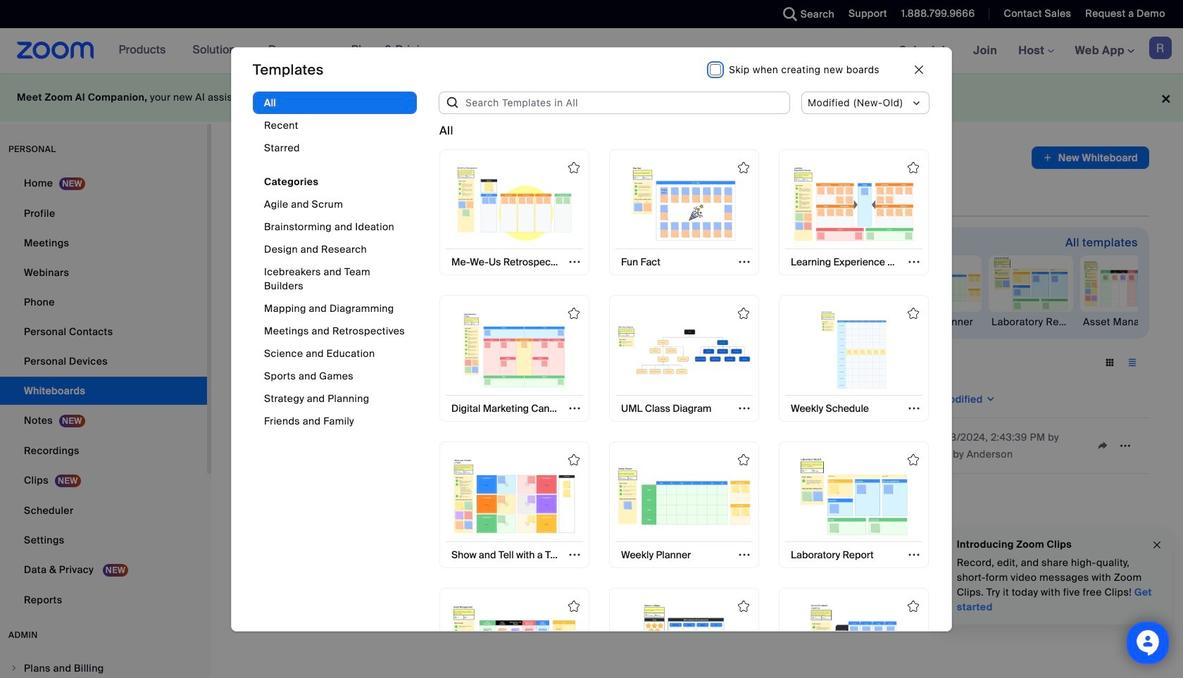 Task type: locate. For each thing, give the bounding box(es) containing it.
add to starred image inside card for template show and tell with a twist 'element'
[[568, 454, 580, 465]]

0 horizontal spatial close image
[[915, 65, 923, 74]]

application
[[1032, 146, 1149, 169], [245, 381, 1149, 474], [568, 435, 657, 456]]

thumbnail for asset management image
[[448, 603, 581, 678]]

card for template fun fact element
[[609, 149, 759, 276]]

show and tell with a twist element
[[806, 315, 890, 329]]

add to starred image for thumbnail for digital marketing canvas
[[568, 308, 580, 319]]

add to starred image for thumbnail for uml class diagram
[[738, 308, 749, 319]]

add to starred image inside card for template learning experience canvas element
[[908, 162, 919, 173]]

card for template show and tell with a twist element
[[439, 441, 589, 568]]

add to starred image inside card for template me-we-us retrospective element
[[568, 162, 580, 173]]

add to starred image for thumbnail for learning experience canvas
[[908, 162, 919, 173]]

thumbnail for me-we-us retrospective image
[[448, 165, 581, 243]]

1 horizontal spatial close image
[[1151, 537, 1163, 553]]

card for template weekly planner element
[[609, 441, 759, 568]]

thumbnail for uml class diagram image
[[617, 311, 751, 389]]

categories element
[[253, 91, 417, 446]]

close image
[[915, 65, 923, 74], [1151, 537, 1163, 553]]

add to starred image for thumbnail for weekly schedule on the right of page
[[908, 308, 919, 319]]

card for template sentence maker element
[[609, 588, 759, 678]]

laboratory report element
[[989, 315, 1073, 329]]

add to starred image inside the card for template weekly planner element
[[738, 454, 749, 465]]

me-we-us retrospective element
[[256, 315, 341, 329]]

thumbnail for social emotional learning image
[[787, 603, 921, 678]]

digital marketing canvas element
[[531, 315, 615, 329]]

cell
[[248, 441, 259, 452], [799, 443, 934, 449]]

Search Templates in All text field
[[460, 91, 790, 114]]

personal menu menu
[[0, 169, 207, 615]]

1 vertical spatial close image
[[1151, 537, 1163, 553]]

add to starred image for thumbnail for weekly planner
[[738, 454, 749, 465]]

add to starred image for 'thumbnail for show and tell with a twist'
[[568, 454, 580, 465]]

fun fact element
[[348, 315, 432, 329]]

add to starred image for thumbnail for laboratory report
[[908, 454, 919, 465]]

add to starred image inside card for template digital marketing canvas element
[[568, 308, 580, 319]]

status
[[439, 122, 453, 139]]

tabs of all whiteboard page tab list
[[245, 180, 861, 217]]

thumbnail for fun fact image
[[617, 165, 751, 243]]

card for template me-we-us retrospective element
[[439, 149, 589, 276]]

add to starred image inside card for template laboratory report element
[[908, 454, 919, 465]]

add to starred image inside "card for template uml class diagram" element
[[738, 308, 749, 319]]

thumbnail for weekly planner image
[[617, 457, 751, 536]]

meetings navigation
[[888, 28, 1183, 74]]

add to starred image inside card for template weekly schedule element
[[908, 308, 919, 319]]

footer
[[0, 73, 1183, 122]]

add to starred image for thumbnail for me-we-us retrospective
[[568, 162, 580, 173]]

add to starred image
[[908, 162, 919, 173], [908, 308, 919, 319], [738, 454, 749, 465], [908, 600, 919, 612]]

learning experience canvas element
[[439, 315, 524, 329]]

banner
[[0, 28, 1183, 74]]

thumbnail for digital marketing canvas image
[[448, 311, 581, 389]]

add to starred image inside card for template fun fact element
[[738, 162, 749, 173]]

add to starred image inside card for template asset management element
[[568, 600, 580, 612]]

add to starred image
[[568, 162, 580, 173], [738, 162, 749, 173], [568, 308, 580, 319], [738, 308, 749, 319], [568, 454, 580, 465], [908, 454, 919, 465], [568, 600, 580, 612], [738, 600, 749, 612]]

add to starred image for thumbnail for fun fact
[[738, 162, 749, 173]]

uml class diagram element
[[623, 315, 707, 329]]

Search text field
[[251, 352, 370, 374]]

card for template digital marketing canvas element
[[439, 295, 589, 422]]



Task type: describe. For each thing, give the bounding box(es) containing it.
thumbnail for show and tell with a twist image
[[448, 457, 581, 536]]

0 vertical spatial close image
[[915, 65, 923, 74]]

card for template laboratory report element
[[779, 441, 929, 568]]

thumbnail for learning experience canvas image
[[787, 165, 921, 243]]

thumbnail for weekly schedule image
[[787, 311, 921, 389]]

weekly schedule element
[[714, 315, 799, 329]]

grid mode, not selected image
[[1099, 356, 1121, 369]]

thumbnail for sentence maker image
[[617, 603, 751, 678]]

add to starred image inside card for template sentence maker element
[[738, 600, 749, 612]]

card for template weekly schedule element
[[779, 295, 929, 422]]

card for template asset management element
[[439, 588, 589, 678]]

list mode, selected image
[[1121, 356, 1144, 369]]

product information navigation
[[108, 28, 444, 73]]

card for template learning experience canvas element
[[779, 149, 929, 276]]

asset management element
[[1080, 315, 1165, 329]]

1 horizontal spatial cell
[[799, 443, 934, 449]]

card for template uml class diagram element
[[609, 295, 759, 422]]

card for template social emotional learning element
[[779, 588, 929, 678]]

thumbnail for laboratory report image
[[787, 457, 921, 536]]

weekly planner element
[[897, 315, 982, 329]]

0 horizontal spatial cell
[[248, 441, 259, 452]]

add to starred image inside "card for template social emotional learning" "element"
[[908, 600, 919, 612]]



Task type: vqa. For each thing, say whether or not it's contained in the screenshot.
CARD FOR TEMPLATE LEARNING EXPERIENCE CANVAS element
yes



